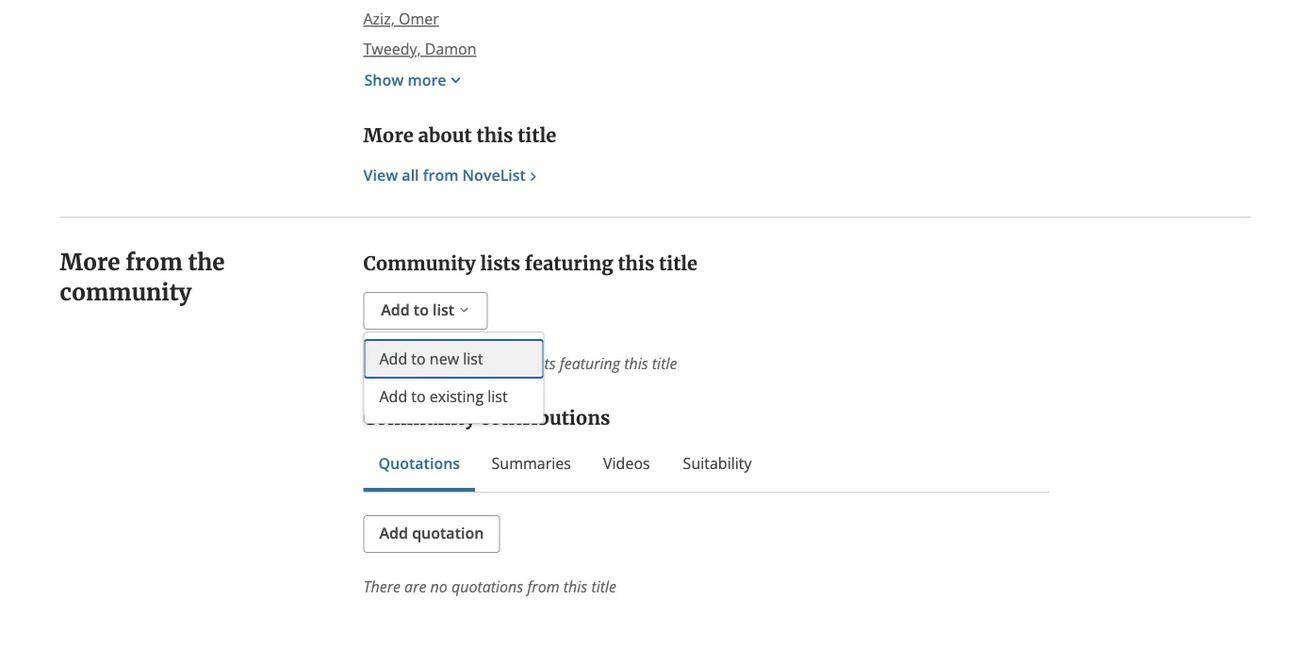 Task type: describe. For each thing, give the bounding box(es) containing it.
new
[[430, 349, 459, 369]]

more for more about this title
[[363, 124, 414, 148]]

contributions
[[480, 407, 610, 430]]

tweedy, damon link
[[363, 39, 476, 59]]

add for add to new list
[[379, 349, 407, 369]]

add for add to existing list
[[379, 387, 407, 407]]

community for are
[[451, 354, 526, 374]]

to for existing
[[411, 387, 426, 407]]

quotations
[[451, 577, 523, 597]]

add to existing list
[[379, 387, 508, 407]]

2 horizontal spatial from
[[527, 577, 560, 597]]

add quotation
[[379, 523, 484, 543]]

omer
[[399, 9, 439, 29]]

add to list
[[381, 300, 454, 320]]

show
[[364, 70, 404, 90]]

community for community lists featuring this title
[[363, 252, 476, 276]]

1 vertical spatial featuring
[[560, 354, 620, 374]]

view
[[363, 165, 398, 185]]

quotation
[[412, 523, 484, 543]]

the
[[188, 248, 225, 277]]

community for community contributions
[[363, 407, 476, 430]]

add quotation button
[[363, 516, 500, 553]]

quotations button
[[378, 453, 460, 475]]

aziz,
[[363, 9, 395, 29]]

view all from novelist link
[[363, 165, 542, 186]]

community lists featuring this title
[[363, 252, 698, 276]]

add to list button
[[363, 292, 488, 330]]

tweedy,
[[363, 39, 421, 59]]

add to existing list button
[[364, 378, 543, 416]]

show more
[[364, 70, 446, 90]]

list for new
[[463, 349, 483, 369]]

add to new list button
[[364, 340, 543, 378]]

existing
[[430, 387, 484, 407]]

damon
[[425, 39, 476, 59]]

aziz, omer link
[[363, 9, 439, 29]]

about
[[418, 124, 472, 148]]

add for add quotation
[[379, 523, 408, 543]]

videos button
[[603, 453, 651, 475]]

list for existing
[[488, 387, 508, 407]]

more for more from the community
[[60, 248, 120, 277]]



Task type: locate. For each thing, give the bounding box(es) containing it.
1 vertical spatial community
[[363, 407, 476, 430]]

list inside dropdown button
[[433, 300, 454, 320]]

0 vertical spatial to
[[414, 300, 429, 320]]

0 vertical spatial community
[[363, 252, 476, 276]]

community up quotations
[[363, 407, 476, 430]]

from
[[423, 165, 458, 185], [126, 248, 183, 277], [527, 577, 560, 597]]

lists
[[480, 252, 520, 276], [530, 354, 556, 374]]

add for add to list
[[381, 300, 410, 320]]

0 vertical spatial lists
[[480, 252, 520, 276]]

no for quotations
[[430, 577, 448, 597]]

lists up add to list dropdown button
[[480, 252, 520, 276]]

more
[[408, 70, 446, 90]]

more about this title
[[363, 124, 556, 148]]

2 there from the top
[[363, 577, 401, 597]]

show more button
[[363, 68, 466, 92]]

featuring
[[525, 252, 613, 276], [560, 354, 620, 374]]

title
[[518, 124, 556, 148], [659, 252, 698, 276], [652, 354, 677, 374], [591, 577, 616, 597]]

to left new
[[411, 349, 426, 369]]

add up add to new list
[[381, 300, 410, 320]]

there down add quotation button on the bottom left of page
[[363, 577, 401, 597]]

0 horizontal spatial list
[[433, 300, 454, 320]]

more
[[363, 124, 414, 148], [60, 248, 120, 277]]

summaries
[[492, 453, 571, 474]]

1 horizontal spatial lists
[[530, 354, 556, 374]]

lists up the 'contributions'
[[530, 354, 556, 374]]

quotations
[[378, 453, 460, 474]]

2 no from the top
[[430, 577, 448, 597]]

1 horizontal spatial from
[[423, 165, 458, 185]]

suitability button
[[681, 453, 754, 475]]

suitability
[[683, 453, 752, 474]]

2 vertical spatial list
[[488, 387, 508, 407]]

0 vertical spatial from
[[423, 165, 458, 185]]

0 vertical spatial there
[[363, 354, 401, 374]]

list up new
[[433, 300, 454, 320]]

svg chevron down image for add to list
[[456, 301, 472, 320]]

add left new
[[379, 349, 407, 369]]

to for list
[[414, 300, 429, 320]]

0 vertical spatial list
[[433, 300, 454, 320]]

community for from
[[60, 279, 192, 307]]

there left new
[[363, 354, 401, 374]]

svg chevron down image inside show more "dropdown button"
[[446, 71, 465, 90]]

1 vertical spatial list
[[463, 349, 483, 369]]

0 vertical spatial no
[[430, 354, 448, 374]]

community up add to list on the top of page
[[363, 252, 476, 276]]

there for there are no community lists featuring this title
[[363, 354, 401, 374]]

there
[[363, 354, 401, 374], [363, 577, 401, 597]]

0 horizontal spatial community
[[60, 279, 192, 307]]

more inside more from the community
[[60, 248, 120, 277]]

2 vertical spatial to
[[411, 387, 426, 407]]

1 vertical spatial more
[[60, 248, 120, 277]]

add down add to new list
[[379, 387, 407, 407]]

1 vertical spatial svg chevron down image
[[456, 301, 472, 320]]

1 horizontal spatial list
[[463, 349, 483, 369]]

0 vertical spatial more
[[363, 124, 414, 148]]

svg chevron right image
[[524, 168, 542, 186]]

1 there from the top
[[363, 354, 401, 374]]

to for new
[[411, 349, 426, 369]]

aziz, omer
[[363, 9, 439, 29]]

no left "quotations"
[[430, 577, 448, 597]]

community
[[60, 279, 192, 307], [451, 354, 526, 374]]

more from the community
[[60, 248, 225, 307]]

list
[[433, 300, 454, 320], [463, 349, 483, 369], [488, 387, 508, 407]]

0 horizontal spatial from
[[126, 248, 183, 277]]

0 horizontal spatial lists
[[480, 252, 520, 276]]

community contributions
[[363, 407, 610, 430]]

all
[[402, 165, 419, 185]]

1 vertical spatial from
[[126, 248, 183, 277]]

novelist
[[462, 165, 526, 185]]

are for quotations
[[404, 577, 426, 597]]

1 vertical spatial are
[[404, 577, 426, 597]]

from right all
[[423, 165, 458, 185]]

there are no community lists featuring this title
[[363, 354, 677, 374]]

0 vertical spatial featuring
[[525, 252, 613, 276]]

2 vertical spatial from
[[527, 577, 560, 597]]

2 horizontal spatial list
[[488, 387, 508, 407]]

no for community
[[430, 354, 448, 374]]

1 are from the top
[[404, 354, 426, 374]]

1 community from the top
[[363, 252, 476, 276]]

2 community from the top
[[363, 407, 476, 430]]

are for community
[[404, 354, 426, 374]]

view all from novelist
[[363, 165, 526, 185]]

add left quotation
[[379, 523, 408, 543]]

are
[[404, 354, 426, 374], [404, 577, 426, 597]]

add inside dropdown button
[[381, 300, 410, 320]]

videos
[[603, 453, 650, 474]]

community up existing
[[451, 354, 526, 374]]

1 horizontal spatial more
[[363, 124, 414, 148]]

this
[[476, 124, 513, 148], [618, 252, 654, 276], [624, 354, 648, 374], [563, 577, 587, 597]]

1 vertical spatial community
[[451, 354, 526, 374]]

community inside more from the community
[[60, 279, 192, 307]]

from left the the
[[126, 248, 183, 277]]

2 are from the top
[[404, 577, 426, 597]]

svg chevron down image
[[446, 71, 465, 90], [456, 301, 472, 320]]

to up add to new list
[[414, 300, 429, 320]]

list down there are no community lists featuring this title
[[488, 387, 508, 407]]

1 no from the top
[[430, 354, 448, 374]]

no up add to existing list
[[430, 354, 448, 374]]

svg chevron down image inside add to list dropdown button
[[456, 301, 472, 320]]

to inside dropdown button
[[414, 300, 429, 320]]

there for there are no quotations from this title
[[363, 577, 401, 597]]

add to new list
[[379, 349, 483, 369]]

1 horizontal spatial community
[[451, 354, 526, 374]]

svg chevron down image down damon
[[446, 71, 465, 90]]

no
[[430, 354, 448, 374], [430, 577, 448, 597]]

0 vertical spatial svg chevron down image
[[446, 71, 465, 90]]

0 horizontal spatial more
[[60, 248, 120, 277]]

1 vertical spatial lists
[[530, 354, 556, 374]]

list right new
[[463, 349, 483, 369]]

from inside more from the community
[[126, 248, 183, 277]]

svg chevron down image right add to list on the top of page
[[456, 301, 472, 320]]

from right "quotations"
[[527, 577, 560, 597]]

svg chevron down image for show more
[[446, 71, 465, 90]]

1 vertical spatial there
[[363, 577, 401, 597]]

1 vertical spatial to
[[411, 349, 426, 369]]

summaries button
[[490, 453, 572, 475]]

0 vertical spatial community
[[60, 279, 192, 307]]

to
[[414, 300, 429, 320], [411, 349, 426, 369], [411, 387, 426, 407]]

community down the the
[[60, 279, 192, 307]]

0 vertical spatial are
[[404, 354, 426, 374]]

are down add quotation button on the bottom left of page
[[404, 577, 426, 597]]

add
[[381, 300, 410, 320], [379, 349, 407, 369], [379, 387, 407, 407], [379, 523, 408, 543]]

there are no quotations from this title
[[363, 577, 616, 597]]

1 vertical spatial no
[[430, 577, 448, 597]]

tweedy, damon
[[363, 39, 476, 59]]

community
[[363, 252, 476, 276], [363, 407, 476, 430]]

to left existing
[[411, 387, 426, 407]]

are left new
[[404, 354, 426, 374]]



Task type: vqa. For each thing, say whether or not it's contained in the screenshot.
svg chevron down icon within Add to list popup button
yes



